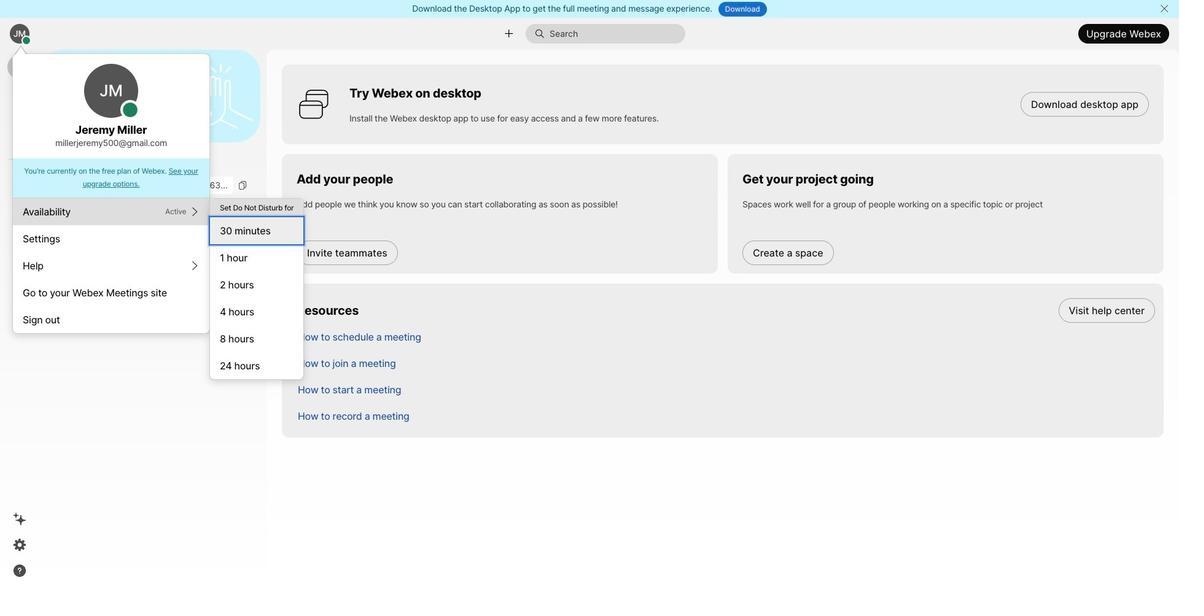 Task type: locate. For each thing, give the bounding box(es) containing it.
2 list item from the top
[[288, 324, 1164, 350]]

menu item
[[210, 199, 304, 217]]

None text field
[[49, 177, 233, 194]]

arrow right_16 image
[[190, 207, 200, 217]]

set do not disturb for 1 hour menu item
[[210, 245, 304, 272]]

set do not disturb for 2 hours menu item
[[210, 272, 304, 299]]

navigation
[[0, 50, 39, 595]]

set do not disturb for 24 hours menu item
[[210, 353, 304, 380]]

settings menu item
[[13, 225, 210, 253]]

list item
[[288, 297, 1164, 324], [288, 324, 1164, 350], [288, 350, 1164, 377], [288, 377, 1164, 403], [288, 403, 1164, 429]]

set do not disturb for 4 hours menu item
[[210, 299, 304, 326]]

set do not disturb for 30 minutes menu item
[[210, 217, 304, 245]]

arrow right_16 image
[[190, 261, 200, 271]]

1 list item from the top
[[288, 297, 1164, 324]]

webex tab list
[[7, 55, 32, 187]]



Task type: vqa. For each thing, say whether or not it's contained in the screenshot.
the Pacing Issues list item
no



Task type: describe. For each thing, give the bounding box(es) containing it.
set do not disturb for 8 hours menu item
[[210, 326, 304, 353]]

help menu item
[[13, 253, 210, 280]]

4 list item from the top
[[288, 377, 1164, 403]]

3 list item from the top
[[288, 350, 1164, 377]]

go to your webex meetings site menu item
[[13, 280, 210, 307]]

set status menu item
[[13, 198, 210, 225]]

two hands high fiving image
[[184, 59, 257, 133]]

availability menu
[[210, 199, 304, 380]]

sign out menu item
[[13, 307, 210, 334]]

profile settings menu menu bar
[[13, 198, 304, 380]]

cancel_16 image
[[1160, 4, 1170, 14]]

5 list item from the top
[[288, 403, 1164, 429]]



